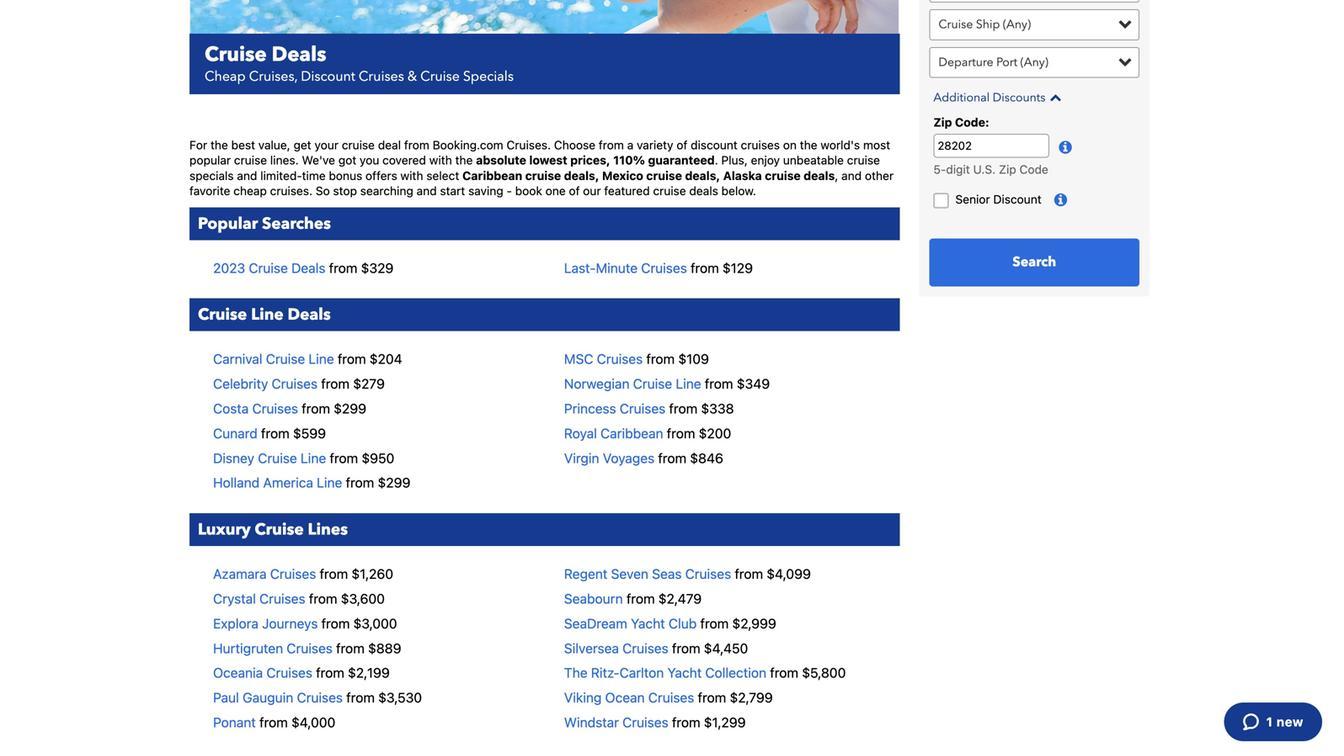 Task type: locate. For each thing, give the bounding box(es) containing it.
cruise inside , and other favorite cheap cruises. so stop searching and start saving - book one of our featured cruise deals below.
[[653, 184, 686, 198]]

of left our
[[569, 184, 580, 198]]

cruises up paul gauguin cruises link
[[266, 665, 312, 681]]

cruises
[[741, 138, 780, 152]]

2 vertical spatial deals
[[288, 304, 331, 326]]

0 horizontal spatial )
[[1027, 16, 1031, 32]]

cruise down lowest
[[525, 169, 561, 183]]

select
[[426, 169, 459, 183]]

america
[[263, 475, 313, 491]]

0 horizontal spatial and
[[237, 169, 257, 183]]

279
[[361, 376, 385, 392]]

1 horizontal spatial )
[[1045, 54, 1048, 70]]

deals, down .
[[685, 169, 720, 183]]

0 horizontal spatial discount
[[301, 67, 355, 86]]

from up 279
[[338, 351, 366, 367]]

msc cruises link
[[564, 351, 643, 367]]

1 horizontal spatial caribbean
[[600, 426, 663, 442]]

cruise down enjoy
[[765, 169, 801, 183]]

. plus, enjoy unbeatable cruise specials and limited-time bonus offers with select
[[189, 153, 880, 183]]

and down the select
[[417, 184, 437, 198]]

world's
[[821, 138, 860, 152]]

senior discount
[[955, 193, 1042, 206]]

1 horizontal spatial and
[[417, 184, 437, 198]]

5,800
[[810, 665, 846, 681]]

0 vertical spatial any
[[1006, 16, 1027, 32]]

with down covered
[[400, 169, 423, 183]]

from down 'royal caribbean from $ 200'
[[658, 450, 686, 466]]

1 vertical spatial discount
[[993, 193, 1042, 206]]

other
[[865, 169, 894, 183]]

( right port
[[1020, 54, 1024, 70]]

cruises up 4,000
[[297, 690, 343, 706]]

889
[[376, 641, 401, 657]]

329
[[369, 260, 394, 276]]

with
[[429, 153, 452, 167], [400, 169, 423, 183]]

cruises inside 'cruise deals cheap cruises, discount cruises & cruise specials'
[[359, 67, 404, 86]]

line up the carnival cruise line link on the left top
[[251, 304, 284, 326]]

0 horizontal spatial yacht
[[631, 616, 665, 632]]

deals
[[272, 41, 326, 69], [291, 260, 325, 276], [288, 304, 331, 326]]

deals,
[[564, 169, 599, 183], [685, 169, 720, 183]]

below.
[[721, 184, 756, 198]]

regent seven seas cruises link
[[564, 566, 731, 582]]

cheap
[[205, 67, 246, 86]]

line down 599
[[301, 450, 326, 466]]

explora journeys from $ 3,000
[[213, 616, 397, 632]]

deals, down the 'prices,'
[[564, 169, 599, 183]]

celebrity
[[213, 376, 268, 392]]

virgin voyages link
[[564, 450, 655, 466]]

additional discounts button
[[933, 90, 1144, 106]]

0 horizontal spatial deals,
[[564, 169, 599, 183]]

cruises right minute
[[641, 260, 687, 276]]

0 horizontal spatial 299
[[342, 401, 366, 417]]

0 vertical spatial with
[[429, 153, 452, 167]]

1 horizontal spatial of
[[677, 138, 687, 152]]

0 vertical spatial of
[[677, 138, 687, 152]]

caribbean cruise deals, mexico cruise deals, alaska cruise deals
[[462, 169, 835, 183]]

hurtigruten
[[213, 641, 283, 657]]

204
[[378, 351, 402, 367]]

the up unbeatable
[[800, 138, 817, 152]]

0 horizontal spatial of
[[569, 184, 580, 198]]

deals down unbeatable
[[804, 169, 835, 183]]

from up paul gauguin cruises from $ 3,530
[[316, 665, 344, 681]]

0 horizontal spatial the
[[210, 138, 228, 152]]

) right ship
[[1027, 16, 1031, 32]]

cruises up crystal cruises from $ 3,600
[[270, 566, 316, 582]]

any right ship
[[1006, 16, 1027, 32]]

from down club
[[672, 641, 700, 657]]

2 deals, from the left
[[685, 169, 720, 183]]

seabourn
[[564, 591, 623, 607]]

cruise line deals
[[198, 304, 331, 326]]

( for departure port
[[1020, 54, 1024, 70]]

299 down 950
[[386, 475, 410, 491]]

featured
[[604, 184, 650, 198]]

338
[[709, 401, 734, 417]]

1 vertical spatial 299
[[386, 475, 410, 491]]

discount
[[301, 67, 355, 86], [993, 193, 1042, 206]]

2 horizontal spatial and
[[841, 169, 862, 183]]

holland america line from $ 299
[[213, 475, 410, 491]]

1 horizontal spatial deals
[[804, 169, 835, 183]]

1 vertical spatial (
[[1020, 54, 1024, 70]]

oceania cruises from $ 2,199
[[213, 665, 390, 681]]

line down "disney cruise line from $ 950" on the left of page
[[317, 475, 342, 491]]

zip left code:
[[933, 116, 952, 129]]

-
[[507, 184, 512, 198]]

for the best value, get your cruise deal from booking.com cruises. choose from a variety of discount cruises on the world's most popular cruise lines. we've got you covered with the
[[189, 138, 890, 167]]

1 vertical spatial caribbean
[[600, 426, 663, 442]]

a
[[627, 138, 634, 152]]

norwegian cruise line link
[[564, 376, 701, 392]]

code
[[1019, 163, 1048, 177]]

cheap
[[233, 184, 267, 198]]

0 horizontal spatial with
[[400, 169, 423, 183]]

from left a
[[599, 138, 624, 152]]

cruises up carlton
[[622, 641, 668, 657]]

absolute lowest prices, 110% guaranteed
[[476, 153, 715, 167]]

0 horizontal spatial zip
[[933, 116, 952, 129]]

0 vertical spatial zip
[[933, 116, 952, 129]]

caribbean up voyages
[[600, 426, 663, 442]]

cruise down caribbean cruise deals, mexico cruise deals, alaska cruise deals
[[653, 184, 686, 198]]

discount inside 'cruise deals cheap cruises, discount cruises & cruise specials'
[[301, 67, 355, 86]]

cruises up costa cruises from $ 299
[[272, 376, 318, 392]]

of up the guaranteed
[[677, 138, 687, 152]]

from down 2,199
[[346, 690, 375, 706]]

cruises down the ritz-carlton yacht collection link
[[648, 690, 694, 706]]

1 horizontal spatial the
[[455, 153, 473, 167]]

and up cheap
[[237, 169, 257, 183]]

royal caribbean link
[[564, 426, 663, 442]]

any for cruise ship ( any )
[[1006, 16, 1027, 32]]

minute
[[596, 260, 638, 276]]

the down booking.com
[[455, 153, 473, 167]]

any
[[1006, 16, 1027, 32], [1024, 54, 1045, 70]]

the up popular
[[210, 138, 228, 152]]

club
[[669, 616, 697, 632]]

any right port
[[1024, 54, 1045, 70]]

the ritz-carlton yacht collection link
[[564, 665, 766, 681]]

yacht up viking ocean cruises from $ 2,799
[[667, 665, 702, 681]]

1,260
[[360, 566, 393, 582]]

paul
[[213, 690, 239, 706]]

from up 2,799
[[770, 665, 798, 681]]

discount
[[691, 138, 738, 152]]

deal
[[378, 138, 401, 152]]

msc
[[564, 351, 593, 367]]

( for cruise ship
[[1003, 16, 1006, 32]]

) for departure port ( any )
[[1045, 54, 1048, 70]]

3,000
[[362, 616, 397, 632]]

azamara cruises from $ 1,260
[[213, 566, 393, 582]]

cruise inside . plus, enjoy unbeatable cruise specials and limited-time bonus offers with select
[[847, 153, 880, 167]]

from up 599
[[302, 401, 330, 417]]

2023 cruise deals link
[[213, 260, 325, 276]]

windstar
[[564, 715, 619, 731]]

disney cruise line link
[[213, 450, 326, 466]]

1 vertical spatial )
[[1045, 54, 1048, 70]]

line for norwegian cruise line from $ 349
[[676, 376, 701, 392]]

line down 109
[[676, 376, 701, 392]]

mexico
[[602, 169, 643, 183]]

absolute
[[476, 153, 526, 167]]

deals down .
[[689, 184, 718, 198]]

None search field
[[919, 0, 1150, 297]]

windstar cruises link
[[564, 715, 668, 731]]

0 horizontal spatial (
[[1003, 16, 1006, 32]]

1 horizontal spatial discount
[[993, 193, 1042, 206]]

of inside , and other favorite cheap cruises. so stop searching and start saving - book one of our featured cruise deals below.
[[569, 184, 580, 198]]

) up chevron up image
[[1045, 54, 1048, 70]]

1 vertical spatial yacht
[[667, 665, 702, 681]]

stop
[[333, 184, 357, 198]]

oceania cruises link
[[213, 665, 312, 681]]

cruise inside 'link'
[[255, 519, 304, 541]]

1 vertical spatial zip
[[999, 163, 1016, 177]]

cunard link
[[213, 426, 258, 442]]

of
[[677, 138, 687, 152], [569, 184, 580, 198]]

of inside for the best value, get your cruise deal from booking.com cruises. choose from a variety of discount cruises on the world's most popular cruise lines. we've got you covered with the
[[677, 138, 687, 152]]

caribbean up saving
[[462, 169, 522, 183]]

) for cruise ship ( any )
[[1027, 16, 1031, 32]]

1 vertical spatial deals
[[291, 260, 325, 276]]

and inside . plus, enjoy unbeatable cruise specials and limited-time bonus offers with select
[[237, 169, 257, 183]]

disney
[[213, 450, 254, 466]]

cruise deals cheap cruises, discount cruises & cruise specials
[[205, 41, 514, 86]]

yacht up 'silversea cruises from $ 4,450'
[[631, 616, 665, 632]]

110%
[[613, 153, 645, 167]]

senior
[[955, 193, 990, 206]]

line for carnival cruise line from $ 204
[[309, 351, 334, 367]]

discount inside search field
[[993, 193, 1042, 206]]

yacht
[[631, 616, 665, 632], [667, 665, 702, 681]]

cruises up journeys
[[259, 591, 305, 607]]

1 horizontal spatial deals,
[[685, 169, 720, 183]]

1 vertical spatial deals
[[689, 184, 718, 198]]

1 vertical spatial of
[[569, 184, 580, 198]]

950
[[370, 450, 394, 466]]

0 vertical spatial 299
[[342, 401, 366, 417]]

explora journeys link
[[213, 616, 318, 632]]

booking.com
[[433, 138, 503, 152]]

norwegian cruise line from $ 349
[[564, 376, 770, 392]]

from down paul gauguin cruises link
[[259, 715, 288, 731]]

line for disney cruise line from $ 950
[[301, 450, 326, 466]]

0 vertical spatial deals
[[272, 41, 326, 69]]

cruises down explora journeys from $ 3,000
[[287, 641, 333, 657]]

deals up carnival cruise line from $ 204
[[288, 304, 331, 326]]

covered
[[382, 153, 426, 167]]

cruises up norwegian cruise line link
[[597, 351, 643, 367]]

discount right cruises,
[[301, 67, 355, 86]]

zip right u.s.
[[999, 163, 1016, 177]]

lines.
[[270, 153, 299, 167]]

with up the select
[[429, 153, 452, 167]]

299 down 279
[[342, 401, 366, 417]]

( right ship
[[1003, 16, 1006, 32]]

lowest
[[529, 153, 567, 167]]

1 horizontal spatial with
[[429, 153, 452, 167]]

cruise down most
[[847, 153, 880, 167]]

value,
[[258, 138, 290, 152]]

cruises left "&"
[[359, 67, 404, 86]]

from down 950
[[346, 475, 374, 491]]

cruise
[[939, 16, 973, 32], [205, 41, 267, 69], [420, 67, 460, 86], [249, 260, 288, 276], [198, 304, 247, 326], [266, 351, 305, 367], [633, 376, 672, 392], [258, 450, 297, 466], [255, 519, 304, 541]]

0 vertical spatial (
[[1003, 16, 1006, 32]]

2023 cruise deals from $ 329
[[213, 260, 394, 276]]

cruises image
[[189, 0, 900, 34]]

deals down searches at top left
[[291, 260, 325, 276]]

holland
[[213, 475, 260, 491]]

2 horizontal spatial the
[[800, 138, 817, 152]]

ritz-
[[591, 665, 620, 681]]

1 horizontal spatial (
[[1020, 54, 1024, 70]]

0 vertical spatial discount
[[301, 67, 355, 86]]

celebrity cruises from $ 279
[[213, 376, 385, 392]]

cruises up 'royal caribbean from $ 200'
[[620, 401, 666, 417]]

from left 950
[[330, 450, 358, 466]]

0 vertical spatial caribbean
[[462, 169, 522, 183]]

1 vertical spatial with
[[400, 169, 423, 183]]

deals inside , and other favorite cheap cruises. so stop searching and start saving - book one of our featured cruise deals below.
[[689, 184, 718, 198]]

cruises up the cunard from $ 599 on the left bottom
[[252, 401, 298, 417]]

of for our
[[569, 184, 580, 198]]

0 horizontal spatial deals
[[689, 184, 718, 198]]

the
[[210, 138, 228, 152], [800, 138, 817, 152], [455, 153, 473, 167]]

princess
[[564, 401, 616, 417]]

line up celebrity cruises from $ 279
[[309, 351, 334, 367]]

deals for line
[[288, 304, 331, 326]]

1 deals, from the left
[[564, 169, 599, 183]]

deals right cheap
[[272, 41, 326, 69]]

and right ,
[[841, 169, 862, 183]]

3,530
[[387, 690, 422, 706]]

1 horizontal spatial yacht
[[667, 665, 702, 681]]

discount down code
[[993, 193, 1042, 206]]

1 vertical spatial any
[[1024, 54, 1045, 70]]

0 vertical spatial )
[[1027, 16, 1031, 32]]



Task type: vqa. For each thing, say whether or not it's contained in the screenshot.
Car rentals link
no



Task type: describe. For each thing, give the bounding box(es) containing it.
1,299
[[712, 715, 746, 731]]

any for departure port ( any )
[[1024, 54, 1045, 70]]

from left 329
[[329, 260, 357, 276]]

carnival cruise line link
[[213, 351, 334, 367]]

cruise inside search field
[[939, 16, 973, 32]]

ocean
[[605, 690, 645, 706]]

plus,
[[721, 153, 748, 167]]

senior discount information image
[[1054, 193, 1073, 209]]

ship
[[976, 16, 1000, 32]]

one
[[545, 184, 566, 198]]

collection
[[705, 665, 766, 681]]

from down 'norwegian cruise line from $ 349'
[[669, 401, 698, 417]]

with inside . plus, enjoy unbeatable cruise specials and limited-time bonus offers with select
[[400, 169, 423, 183]]

port
[[996, 54, 1017, 70]]

0 vertical spatial deals
[[804, 169, 835, 183]]

search
[[1012, 253, 1056, 272]]

deals for cruise
[[291, 260, 325, 276]]

last-minute cruises link
[[564, 260, 687, 276]]

from down the ritz-carlton yacht collection from $ 5,800
[[698, 690, 726, 706]]

zip code:
[[933, 116, 989, 129]]

silversea cruises from $ 4,450
[[564, 641, 748, 657]]

cruise down best
[[234, 153, 267, 167]]

2,999
[[740, 616, 776, 632]]

so
[[316, 184, 330, 198]]

popular searches
[[198, 213, 331, 235]]

seadream
[[564, 616, 627, 632]]

seabourn link
[[564, 591, 623, 607]]

cruises down viking ocean cruises link
[[622, 715, 668, 731]]

carnival cruise line from $ 204
[[213, 351, 402, 367]]

of for discount
[[677, 138, 687, 152]]

line for holland america line from $ 299
[[317, 475, 342, 491]]

holland america line link
[[213, 475, 342, 491]]

crystal cruises link
[[213, 591, 305, 607]]

from up hurtigruten cruises from $ 889
[[321, 616, 350, 632]]

from up 338
[[705, 376, 733, 392]]

disney cruise line from $ 950
[[213, 450, 394, 466]]

from down regent seven seas cruises link
[[626, 591, 655, 607]]

silversea cruises link
[[564, 641, 668, 657]]

resident discount information image
[[1059, 140, 1077, 157]]

msc cruises from $ 109
[[564, 351, 709, 367]]

azamara
[[213, 566, 267, 582]]

hurtigruten cruises link
[[213, 641, 333, 657]]

from left 129
[[691, 260, 719, 276]]

windstar cruises from $ 1,299
[[564, 715, 746, 731]]

costa cruises link
[[213, 401, 298, 417]]

oceania
[[213, 665, 263, 681]]

from left 1,260 at the bottom of page
[[320, 566, 348, 582]]

2,199
[[356, 665, 390, 681]]

for
[[189, 138, 207, 152]]

offers
[[366, 169, 397, 183]]

paul gauguin cruises link
[[213, 690, 343, 706]]

paul gauguin cruises from $ 3,530
[[213, 690, 422, 706]]

most
[[863, 138, 890, 152]]

silversea
[[564, 641, 619, 657]]

200
[[707, 426, 731, 442]]

enjoy
[[751, 153, 780, 167]]

popular
[[189, 153, 231, 167]]

viking ocean cruises from $ 2,799
[[564, 690, 773, 706]]

2023
[[213, 260, 245, 276]]

2,479
[[667, 591, 702, 607]]

cruises.
[[270, 184, 312, 198]]

our
[[583, 184, 601, 198]]

from down viking ocean cruises from $ 2,799
[[672, 715, 700, 731]]

0 horizontal spatial caribbean
[[462, 169, 522, 183]]

cruises,
[[249, 67, 297, 86]]

searches
[[262, 213, 331, 235]]

bonus
[[329, 169, 362, 183]]

Zip Code: text field
[[933, 134, 1049, 158]]

your
[[315, 138, 339, 152]]

specials
[[189, 169, 234, 183]]

1 horizontal spatial 299
[[386, 475, 410, 491]]

costa
[[213, 401, 249, 417]]

1 horizontal spatial zip
[[999, 163, 1016, 177]]

from up 2,199
[[336, 641, 365, 657]]

deals inside 'cruise deals cheap cruises, discount cruises & cruise specials'
[[272, 41, 326, 69]]

cunard from $ 599
[[213, 426, 326, 442]]

search link
[[929, 239, 1139, 287]]

prices,
[[570, 153, 610, 167]]

we've
[[302, 153, 335, 167]]

royal caribbean from $ 200
[[564, 426, 731, 442]]

from left 4,099
[[735, 566, 763, 582]]

from up disney cruise line link
[[261, 426, 289, 442]]

&
[[407, 67, 417, 86]]

favorite
[[189, 184, 230, 198]]

846
[[698, 450, 723, 466]]

0 vertical spatial yacht
[[631, 616, 665, 632]]

from up explora journeys from $ 3,000
[[309, 591, 337, 607]]

the
[[564, 665, 587, 681]]

from up covered
[[404, 138, 429, 152]]

ponant
[[213, 715, 256, 731]]

109
[[686, 351, 709, 367]]

cruise up got
[[342, 138, 375, 152]]

last-minute cruises from $ 129
[[564, 260, 753, 276]]

guaranteed
[[648, 153, 715, 167]]

crystal cruises from $ 3,600
[[213, 591, 385, 607]]

from down carnival cruise line from $ 204
[[321, 376, 350, 392]]

cruise down the guaranteed
[[646, 169, 682, 183]]

ponant link
[[213, 715, 256, 731]]

on
[[783, 138, 797, 152]]

you
[[360, 153, 379, 167]]

cruise ship ( any )
[[939, 16, 1031, 32]]

from up 'norwegian cruise line from $ 349'
[[646, 351, 675, 367]]

from left '200'
[[667, 426, 695, 442]]

the ritz-carlton yacht collection from $ 5,800
[[564, 665, 846, 681]]

cruises up 2,479
[[685, 566, 731, 582]]

digit
[[946, 163, 970, 177]]

chevron up image
[[1046, 92, 1062, 103]]

with inside for the best value, get your cruise deal from booking.com cruises. choose from a variety of discount cruises on the world's most popular cruise lines. we've got you covered with the
[[429, 153, 452, 167]]

from up 4,450
[[700, 616, 729, 632]]

last-
[[564, 260, 596, 276]]

none search field containing search
[[919, 0, 1150, 297]]

departure
[[939, 54, 993, 70]]

5-digit u.s. zip code
[[933, 163, 1048, 177]]

luxury
[[198, 519, 251, 541]]

princess cruises link
[[564, 401, 666, 417]]

carlton
[[620, 665, 664, 681]]

regent
[[564, 566, 607, 582]]



